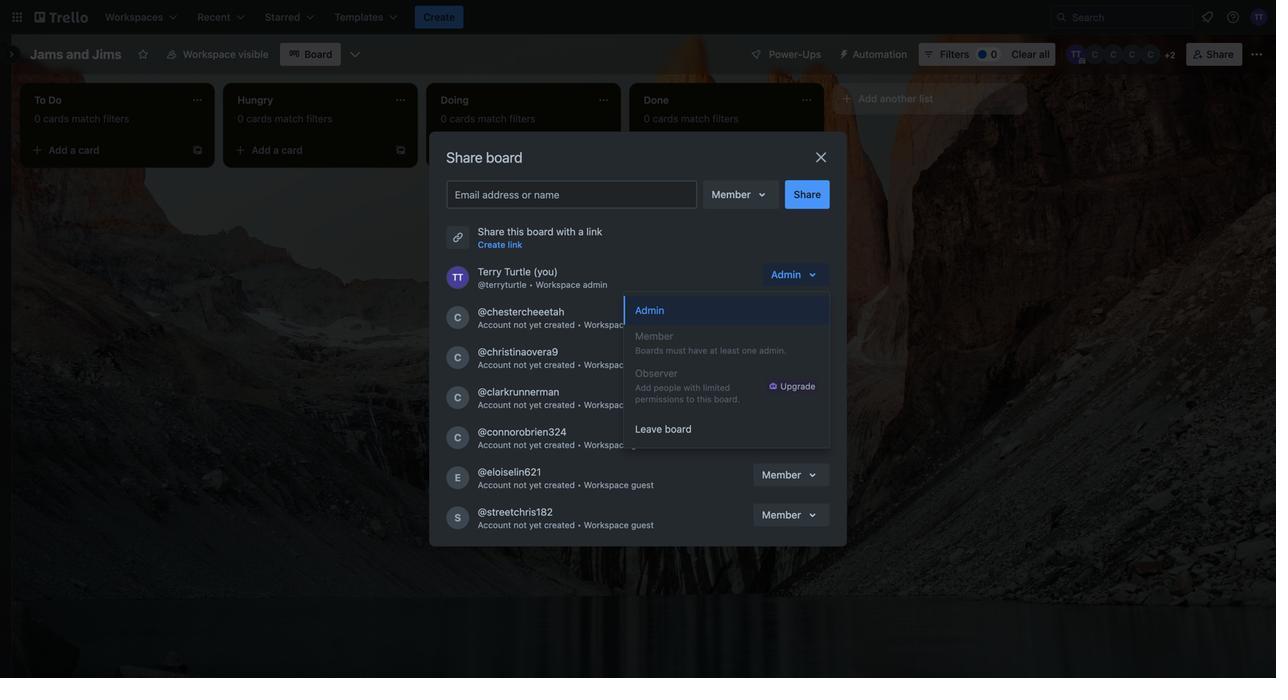 Task type: locate. For each thing, give the bounding box(es) containing it.
• inside @connorobrien324 account not yet created • workspace guest
[[578, 440, 582, 450]]

guest
[[632, 320, 654, 330], [632, 360, 654, 370], [632, 400, 654, 410], [632, 440, 654, 450], [632, 480, 654, 490], [632, 520, 654, 530]]

workspace left observer
[[584, 360, 629, 370]]

link up turtle
[[508, 240, 523, 250]]

guest for @streetchris182
[[632, 520, 654, 530]]

1 card from the left
[[78, 144, 100, 156]]

sm image
[[833, 43, 853, 63]]

• inside the @streetchris182 account not yet created • workspace guest
[[578, 520, 582, 530]]

c for right the chestercheeetah (chestercheeetah) image
[[1092, 49, 1099, 59]]

create from template… image
[[192, 145, 203, 156], [395, 145, 407, 156]]

0 vertical spatial christinaovera9 (christinaovera9) image
[[1104, 44, 1124, 64]]

created inside @christinaovera9 account not yet created • workspace guest
[[545, 360, 575, 370]]

workspace up @eloiselin621 account not yet created • workspace guest at the bottom
[[584, 440, 629, 450]]

1 vertical spatial admin
[[636, 305, 665, 316]]

workspace inside the @streetchris182 account not yet created • workspace guest
[[584, 520, 629, 530]]

0 vertical spatial chestercheeetah (chestercheeetah) image
[[1086, 44, 1106, 64]]

not down @chestercheeetah
[[514, 320, 527, 330]]

0 vertical spatial share button
[[1187, 43, 1243, 66]]

star or unstar board image
[[137, 49, 149, 60]]

not inside @christinaovera9 account not yet created • workspace guest
[[514, 360, 527, 370]]

admin
[[583, 280, 608, 290]]

with for a
[[557, 226, 576, 238]]

1 horizontal spatial admin
[[772, 269, 802, 281]]

created for @clarkrunnerman
[[545, 400, 575, 410]]

board for leave board
[[665, 423, 692, 435]]

created inside @eloiselin621 account not yet created • workspace guest
[[545, 480, 575, 490]]

christinaovera9 (christinaovera9) image up clarkrunnerman (clarkrunnerman) image
[[447, 346, 470, 369]]

not inside @clarkrunnerman account not yet created • workspace guest
[[514, 400, 527, 410]]

with for limited
[[684, 383, 701, 393]]

0 vertical spatial board
[[486, 149, 523, 166]]

group
[[624, 292, 830, 415]]

guest for @chestercheeetah
[[632, 320, 654, 330]]

terry turtle (you) @terryturtle • workspace admin
[[478, 266, 608, 290]]

chestercheeetah (chestercheeetah) image left @chestercheeetah
[[447, 306, 470, 329]]

board.
[[715, 394, 741, 404]]

6 created from the top
[[545, 520, 575, 530]]

not inside @connorobrien324 account not yet created • workspace guest
[[514, 440, 527, 450]]

2 account from the top
[[478, 360, 512, 370]]

1 c button from the left
[[1086, 44, 1106, 64]]

c for clarkrunnerman (clarkrunnerman) icon
[[1130, 49, 1136, 59]]

created up @clarkrunnerman account not yet created • workspace guest
[[545, 360, 575, 370]]

0 horizontal spatial with
[[557, 226, 576, 238]]

account down @clarkrunnerman
[[478, 400, 512, 410]]

0 vertical spatial admin
[[772, 269, 802, 281]]

0 cards match filters
[[34, 113, 129, 125], [238, 113, 333, 125], [441, 113, 536, 125], [644, 113, 739, 125]]

4 yet from the top
[[530, 440, 542, 450]]

member inside member boards must have at least one admin.
[[636, 330, 674, 342]]

workspace inside @eloiselin621 account not yet created • workspace guest
[[584, 480, 629, 490]]

c inside clarkrunnerman (clarkrunnerman) image
[[454, 392, 462, 404]]

have
[[689, 346, 708, 356]]

1 not from the top
[[514, 320, 527, 330]]

1 vertical spatial create
[[478, 240, 506, 250]]

created up the @streetchris182 account not yet created • workspace guest
[[545, 480, 575, 490]]

a for first add a card button from the right
[[477, 144, 482, 156]]

terry turtle (terryturtle) image right all
[[1067, 44, 1087, 64]]

• down @eloiselin621 account not yet created • workspace guest at the bottom
[[578, 520, 582, 530]]

0 horizontal spatial create from template… image
[[192, 145, 203, 156]]

3 account from the top
[[478, 400, 512, 410]]

1 guest from the top
[[632, 320, 654, 330]]

workspace down admin
[[584, 320, 629, 330]]

2 add a card button from the left
[[229, 139, 389, 162]]

yet down @chestercheeetah
[[530, 320, 542, 330]]

1 created from the top
[[545, 320, 575, 330]]

not
[[514, 320, 527, 330], [514, 360, 527, 370], [514, 400, 527, 410], [514, 440, 527, 450], [514, 480, 527, 490], [514, 520, 527, 530]]

0 horizontal spatial link
[[508, 240, 523, 250]]

turtle
[[505, 266, 531, 278]]

workspace for @clarkrunnerman
[[584, 400, 629, 410]]

3 not from the top
[[514, 400, 527, 410]]

yet down "@connorobrien324"
[[530, 440, 542, 450]]

workspace left visible on the left top of the page
[[183, 48, 236, 60]]

not down @christinaovera9
[[514, 360, 527, 370]]

not down "@connorobrien324"
[[514, 440, 527, 450]]

board inside button
[[665, 423, 692, 435]]

clarkrunnerman (clarkrunnerman) image
[[447, 387, 470, 409]]

2 created from the top
[[545, 360, 575, 370]]

1 vertical spatial with
[[684, 383, 701, 393]]

created inside '@chestercheeetah account not yet created • workspace guest'
[[545, 320, 575, 330]]

@connorobrien324
[[478, 426, 567, 438]]

1 horizontal spatial share button
[[1187, 43, 1243, 66]]

terry turtle (terryturtle) image
[[1251, 9, 1268, 26]]

boards
[[636, 346, 664, 356]]

3 guest from the top
[[632, 400, 654, 410]]

e
[[455, 472, 461, 484]]

0 horizontal spatial card
[[78, 144, 100, 156]]

1 horizontal spatial create from template… image
[[395, 145, 407, 156]]

with down email address or name text field
[[557, 226, 576, 238]]

not for @christinaovera9
[[514, 360, 527, 370]]

this up turtle
[[508, 226, 524, 238]]

christinaovera9 (christinaovera9) image
[[1104, 44, 1124, 64], [447, 346, 470, 369]]

2 horizontal spatial board
[[665, 423, 692, 435]]

not for @connorobrien324
[[514, 440, 527, 450]]

4 c button from the left
[[1141, 44, 1162, 64]]

this inside observer add people with limited permissions to this board.
[[697, 394, 712, 404]]

1 yet from the top
[[530, 320, 542, 330]]

guest inside the @streetchris182 account not yet created • workspace guest
[[632, 520, 654, 530]]

automation button
[[833, 43, 916, 66]]

created up @christinaovera9 account not yet created • workspace guest
[[545, 320, 575, 330]]

3 created from the top
[[545, 400, 575, 410]]

menu containing admin
[[624, 292, 830, 448]]

terry turtle (terryturtle) image left terry
[[447, 266, 470, 289]]

3 add a card from the left
[[455, 144, 506, 156]]

not for @eloiselin621
[[514, 480, 527, 490]]

1 add a card from the left
[[49, 144, 100, 156]]

1 vertical spatial terry turtle (terryturtle) image
[[447, 266, 470, 289]]

0 horizontal spatial this
[[508, 226, 524, 238]]

0 horizontal spatial add a card
[[49, 144, 100, 156]]

cards
[[43, 113, 69, 125], [247, 113, 272, 125], [450, 113, 476, 125], [653, 113, 679, 125]]

1 vertical spatial board
[[527, 226, 554, 238]]

not inside '@chestercheeetah account not yet created • workspace guest'
[[514, 320, 527, 330]]

2 guest from the top
[[632, 360, 654, 370]]

automation
[[853, 48, 908, 60]]

@christinaovera9
[[478, 346, 559, 358]]

yet inside @eloiselin621 account not yet created • workspace guest
[[530, 480, 542, 490]]

1 create from template… image from the left
[[192, 145, 203, 156]]

add a card button
[[26, 139, 186, 162], [229, 139, 389, 162], [432, 139, 593, 162]]

0 horizontal spatial add a card button
[[26, 139, 186, 162]]

guest inside @christinaovera9 account not yet created • workspace guest
[[632, 360, 654, 370]]

account for @eloiselin621
[[478, 480, 512, 490]]

account down @streetchris182
[[478, 520, 512, 530]]

account inside '@chestercheeetah account not yet created • workspace guest'
[[478, 320, 512, 330]]

create inside share this board with a link create link
[[478, 240, 506, 250]]

4 account from the top
[[478, 440, 512, 450]]

created down @streetchris182
[[545, 520, 575, 530]]

• up @eloiselin621 account not yet created • workspace guest at the bottom
[[578, 440, 582, 450]]

card
[[78, 144, 100, 156], [282, 144, 303, 156], [485, 144, 506, 156]]

workspace visible button
[[157, 43, 277, 66]]

6 guest from the top
[[632, 520, 654, 530]]

2 yet from the top
[[530, 360, 542, 370]]

5 not from the top
[[514, 480, 527, 490]]

0 horizontal spatial admin
[[636, 305, 665, 316]]

all
[[1040, 48, 1051, 60]]

account down @christinaovera9
[[478, 360, 512, 370]]

yet down @clarkrunnerman
[[530, 400, 542, 410]]

account inside @clarkrunnerman account not yet created • workspace guest
[[478, 400, 512, 410]]

yet down @christinaovera9
[[530, 360, 542, 370]]

1 horizontal spatial chestercheeetah (chestercheeetah) image
[[1086, 44, 1106, 64]]

workspace for @connorobrien324
[[584, 440, 629, 450]]

create from template… image for 3rd add a card button from right
[[192, 145, 203, 156]]

1 horizontal spatial board
[[527, 226, 554, 238]]

c inside connorobrien324 (connorobrien324) image
[[454, 432, 462, 444]]

2 vertical spatial member button
[[754, 504, 830, 527]]

observer add people with limited permissions to this board.
[[636, 368, 741, 404]]

guest inside '@chestercheeetah account not yet created • workspace guest'
[[632, 320, 654, 330]]

limited
[[703, 383, 731, 393]]

christinaovera9 (christinaovera9) image left connorobrien324 (connorobrien324) icon
[[1104, 44, 1124, 64]]

+ 2
[[1165, 50, 1176, 60]]

created
[[545, 320, 575, 330], [545, 360, 575, 370], [545, 400, 575, 410], [545, 440, 575, 450], [545, 480, 575, 490], [545, 520, 575, 530]]

least
[[721, 346, 740, 356]]

0 vertical spatial create
[[424, 11, 455, 23]]

with inside observer add people with limited permissions to this board.
[[684, 383, 701, 393]]

0 horizontal spatial chestercheeetah (chestercheeetah) image
[[447, 306, 470, 329]]

account
[[478, 320, 512, 330], [478, 360, 512, 370], [478, 400, 512, 410], [478, 440, 512, 450], [478, 480, 512, 490], [478, 520, 512, 530]]

2 create from template… image from the left
[[395, 145, 407, 156]]

with up to
[[684, 383, 701, 393]]

not for @clarkrunnerman
[[514, 400, 527, 410]]

workspace down (you)
[[536, 280, 581, 290]]

@streetchris182
[[478, 506, 553, 518]]

workspace inside '@chestercheeetah account not yet created • workspace guest'
[[584, 320, 629, 330]]

created for @eloiselin621
[[545, 480, 575, 490]]

link down email address or name text field
[[587, 226, 603, 238]]

account down "@connorobrien324"
[[478, 440, 512, 450]]

filters
[[103, 113, 129, 125], [306, 113, 333, 125], [510, 113, 536, 125], [713, 113, 739, 125]]

6 not from the top
[[514, 520, 527, 530]]

• inside '@chestercheeetah account not yet created • workspace guest'
[[578, 320, 582, 330]]

4 guest from the top
[[632, 440, 654, 450]]

account down @eloiselin621
[[478, 480, 512, 490]]

board
[[486, 149, 523, 166], [527, 226, 554, 238], [665, 423, 692, 435]]

must
[[666, 346, 686, 356]]

workspace inside @christinaovera9 account not yet created • workspace guest
[[584, 360, 629, 370]]

admin up admin button
[[772, 269, 802, 281]]

0 vertical spatial terry turtle (terryturtle) image
[[1067, 44, 1087, 64]]

chestercheeetah (chestercheeetah) image
[[1086, 44, 1106, 64], [447, 306, 470, 329]]

share button down the close image
[[786, 180, 830, 209]]

1 horizontal spatial card
[[282, 144, 303, 156]]

2 vertical spatial board
[[665, 423, 692, 435]]

1 vertical spatial share button
[[786, 180, 830, 209]]

jams and jims
[[30, 47, 122, 62]]

streetchris182 (streetchris182) image
[[447, 507, 470, 530]]

6 account from the top
[[478, 520, 512, 530]]

with inside share this board with a link create link
[[557, 226, 576, 238]]

5 guest from the top
[[632, 480, 654, 490]]

match
[[72, 113, 100, 125], [275, 113, 304, 125], [478, 113, 507, 125], [682, 113, 710, 125]]

• up @christinaovera9 account not yet created • workspace guest
[[578, 320, 582, 330]]

c for clarkrunnerman (clarkrunnerman) image
[[454, 392, 462, 404]]

c inside connorobrien324 (connorobrien324) icon
[[1148, 49, 1155, 59]]

• down turtle
[[529, 280, 533, 290]]

chestercheeetah (chestercheeetah) image left clarkrunnerman (clarkrunnerman) icon
[[1086, 44, 1106, 64]]

group containing admin
[[624, 292, 830, 415]]

1 horizontal spatial christinaovera9 (christinaovera9) image
[[1104, 44, 1124, 64]]

c for connorobrien324 (connorobrien324) image
[[454, 432, 462, 444]]

2 not from the top
[[514, 360, 527, 370]]

• up @connorobrien324 account not yet created • workspace guest
[[578, 400, 582, 410]]

admin up the boards
[[636, 305, 665, 316]]

@eloiselin621 account not yet created • workspace guest
[[478, 466, 654, 490]]

2 0 cards match filters from the left
[[238, 113, 333, 125]]

terry turtle (terryturtle) image
[[1067, 44, 1087, 64], [447, 266, 470, 289]]

6 yet from the top
[[530, 520, 542, 530]]

0 vertical spatial with
[[557, 226, 576, 238]]

yet down @streetchris182
[[530, 520, 542, 530]]

account inside @eloiselin621 account not yet created • workspace guest
[[478, 480, 512, 490]]

not down @streetchris182
[[514, 520, 527, 530]]

yet down @eloiselin621
[[530, 480, 542, 490]]

1 vertical spatial chestercheeetah (chestercheeetah) image
[[447, 306, 470, 329]]

a for 3rd add a card button from right
[[70, 144, 76, 156]]

permissions
[[636, 394, 684, 404]]

1 vertical spatial link
[[508, 240, 523, 250]]

1 horizontal spatial add a card
[[252, 144, 303, 156]]

account inside @christinaovera9 account not yet created • workspace guest
[[478, 360, 512, 370]]

not inside @eloiselin621 account not yet created • workspace guest
[[514, 480, 527, 490]]

create
[[424, 11, 455, 23], [478, 240, 506, 250]]

5 account from the top
[[478, 480, 512, 490]]

not for @chestercheeetah
[[514, 320, 527, 330]]

not inside the @streetchris182 account not yet created • workspace guest
[[514, 520, 527, 530]]

1 vertical spatial this
[[697, 394, 712, 404]]

3 card from the left
[[485, 144, 506, 156]]

Email address or name text field
[[455, 185, 695, 205]]

clear
[[1012, 48, 1037, 60]]

account inside @connorobrien324 account not yet created • workspace guest
[[478, 440, 512, 450]]

2 cards from the left
[[247, 113, 272, 125]]

2 horizontal spatial add a card button
[[432, 139, 593, 162]]

account down @chestercheeetah
[[478, 320, 512, 330]]

power-
[[769, 48, 803, 60]]

0 horizontal spatial christinaovera9 (christinaovera9) image
[[447, 346, 470, 369]]

member
[[712, 189, 751, 200], [636, 330, 674, 342], [763, 469, 802, 481], [763, 509, 802, 521]]

created inside @connorobrien324 account not yet created • workspace guest
[[545, 440, 575, 450]]

customize views image
[[348, 47, 363, 62]]

created up @eloiselin621 account not yet created • workspace guest at the bottom
[[545, 440, 575, 450]]

2 horizontal spatial add a card
[[455, 144, 506, 156]]

primary element
[[0, 0, 1277, 34]]

share button
[[1187, 43, 1243, 66], [786, 180, 830, 209]]

card for 2nd add a card button
[[282, 144, 303, 156]]

workspace up the @streetchris182 account not yet created • workspace guest
[[584, 480, 629, 490]]

jams
[[30, 47, 63, 62]]

0 vertical spatial this
[[508, 226, 524, 238]]

add for add another list button
[[859, 93, 878, 105]]

3 yet from the top
[[530, 400, 542, 410]]

share
[[1207, 48, 1235, 60], [447, 149, 483, 166], [794, 189, 822, 200], [478, 226, 505, 238]]

1 horizontal spatial add a card button
[[229, 139, 389, 162]]

account for @connorobrien324
[[478, 440, 512, 450]]

add for first add a card button from the right
[[455, 144, 474, 156]]

member button
[[704, 180, 780, 209], [754, 464, 830, 487], [754, 504, 830, 527]]

1 horizontal spatial with
[[684, 383, 701, 393]]

not down @clarkrunnerman
[[514, 400, 527, 410]]

created for @streetchris182
[[545, 520, 575, 530]]

1 account from the top
[[478, 320, 512, 330]]

account for @streetchris182
[[478, 520, 512, 530]]

search image
[[1057, 11, 1068, 23]]

• inside @clarkrunnerman account not yet created • workspace guest
[[578, 400, 582, 410]]

1 horizontal spatial terry turtle (terryturtle) image
[[1067, 44, 1087, 64]]

1 vertical spatial member button
[[754, 464, 830, 487]]

workspace down @eloiselin621 account not yet created • workspace guest at the bottom
[[584, 520, 629, 530]]

•
[[529, 280, 533, 290], [578, 320, 582, 330], [578, 360, 582, 370], [578, 400, 582, 410], [578, 440, 582, 450], [578, 480, 582, 490], [578, 520, 582, 530]]

account for @clarkrunnerman
[[478, 400, 512, 410]]

created inside @clarkrunnerman account not yet created • workspace guest
[[545, 400, 575, 410]]

2 add a card from the left
[[252, 144, 303, 156]]

2 horizontal spatial card
[[485, 144, 506, 156]]

ups
[[803, 48, 822, 60]]

menu
[[624, 292, 830, 448]]

1 horizontal spatial link
[[587, 226, 603, 238]]

• up @clarkrunnerman account not yet created • workspace guest
[[578, 360, 582, 370]]

• for @chestercheeetah
[[578, 320, 582, 330]]

0
[[992, 48, 998, 60], [34, 113, 41, 125], [238, 113, 244, 125], [441, 113, 447, 125], [644, 113, 650, 125]]

link
[[587, 226, 603, 238], [508, 240, 523, 250]]

0 horizontal spatial terry turtle (terryturtle) image
[[447, 266, 470, 289]]

4 0 cards match filters from the left
[[644, 113, 739, 125]]

with
[[557, 226, 576, 238], [684, 383, 701, 393]]

4 cards from the left
[[653, 113, 679, 125]]

not down @eloiselin621
[[514, 480, 527, 490]]

add a card
[[49, 144, 100, 156], [252, 144, 303, 156], [455, 144, 506, 156]]

3 filters from the left
[[510, 113, 536, 125]]

this
[[508, 226, 524, 238], [697, 394, 712, 404]]

share button down "0 notifications" "image"
[[1187, 43, 1243, 66]]

• for @eloiselin621
[[578, 480, 582, 490]]

a
[[70, 144, 76, 156], [274, 144, 279, 156], [477, 144, 482, 156], [579, 226, 584, 238]]

this right to
[[697, 394, 712, 404]]

0 horizontal spatial board
[[486, 149, 523, 166]]

jims
[[92, 47, 122, 62]]

workspace inside button
[[183, 48, 236, 60]]

c inside clarkrunnerman (clarkrunnerman) icon
[[1130, 49, 1136, 59]]

add a card for first add a card button from the right
[[455, 144, 506, 156]]

created inside the @streetchris182 account not yet created • workspace guest
[[545, 520, 575, 530]]

5 created from the top
[[545, 480, 575, 490]]

• inside @eloiselin621 account not yet created • workspace guest
[[578, 480, 582, 490]]

workspace up @connorobrien324 account not yet created • workspace guest
[[584, 400, 629, 410]]

guest inside @clarkrunnerman account not yet created • workspace guest
[[632, 400, 654, 410]]

switch to… image
[[10, 10, 24, 24]]

3 0 cards match filters from the left
[[441, 113, 536, 125]]

c
[[1092, 49, 1099, 59], [1111, 49, 1117, 59], [1130, 49, 1136, 59], [1148, 49, 1155, 59], [454, 312, 462, 324], [454, 352, 462, 364], [454, 392, 462, 404], [454, 432, 462, 444]]

admin inside admin button
[[636, 305, 665, 316]]

c button
[[1086, 44, 1106, 64], [1104, 44, 1124, 64], [1123, 44, 1143, 64], [1141, 44, 1162, 64]]

1 horizontal spatial create
[[478, 240, 506, 250]]

4 created from the top
[[545, 440, 575, 450]]

not for @streetchris182
[[514, 520, 527, 530]]

admin inside admin dropdown button
[[772, 269, 802, 281]]

4 match from the left
[[682, 113, 710, 125]]

0 horizontal spatial create
[[424, 11, 455, 23]]

2 c button from the left
[[1104, 44, 1124, 64]]

workspace
[[183, 48, 236, 60], [536, 280, 581, 290], [584, 320, 629, 330], [584, 360, 629, 370], [584, 400, 629, 410], [584, 440, 629, 450], [584, 480, 629, 490], [584, 520, 629, 530]]

observer
[[636, 368, 678, 379]]

account inside the @streetchris182 account not yet created • workspace guest
[[478, 520, 512, 530]]

yet inside '@chestercheeetah account not yet created • workspace guest'
[[530, 320, 542, 330]]

created up @connorobrien324 account not yet created • workspace guest
[[545, 400, 575, 410]]

yet inside @christinaovera9 account not yet created • workspace guest
[[530, 360, 542, 370]]

workspace inside @connorobrien324 account not yet created • workspace guest
[[584, 440, 629, 450]]

yet inside the @streetchris182 account not yet created • workspace guest
[[530, 520, 542, 530]]

workspace inside @clarkrunnerman account not yet created • workspace guest
[[584, 400, 629, 410]]

• inside @christinaovera9 account not yet created • workspace guest
[[578, 360, 582, 370]]

guest inside @connorobrien324 account not yet created • workspace guest
[[632, 440, 654, 450]]

1 horizontal spatial this
[[697, 394, 712, 404]]

5 yet from the top
[[530, 480, 542, 490]]

yet inside @clarkrunnerman account not yet created • workspace guest
[[530, 400, 542, 410]]

add
[[859, 93, 878, 105], [49, 144, 68, 156], [252, 144, 271, 156], [455, 144, 474, 156], [636, 383, 652, 393]]

2 card from the left
[[282, 144, 303, 156]]

4 not from the top
[[514, 440, 527, 450]]

workspace for @chestercheeetah
[[584, 320, 629, 330]]

• up the @streetchris182 account not yet created • workspace guest
[[578, 480, 582, 490]]

guest inside @eloiselin621 account not yet created • workspace guest
[[632, 480, 654, 490]]

yet
[[530, 320, 542, 330], [530, 360, 542, 370], [530, 400, 542, 410], [530, 440, 542, 450], [530, 480, 542, 490], [530, 520, 542, 530]]

admin
[[772, 269, 802, 281], [636, 305, 665, 316]]

yet inside @connorobrien324 account not yet created • workspace guest
[[530, 440, 542, 450]]



Task type: describe. For each thing, give the bounding box(es) containing it.
show menu image
[[1251, 47, 1265, 62]]

add a card for 3rd add a card button from right
[[49, 144, 100, 156]]

leave board button
[[624, 415, 830, 444]]

• for @streetchris182
[[578, 520, 582, 530]]

s
[[455, 512, 461, 524]]

guest for @connorobrien324
[[632, 440, 654, 450]]

close image
[[813, 149, 830, 166]]

c for connorobrien324 (connorobrien324) icon
[[1148, 49, 1155, 59]]

3 c button from the left
[[1123, 44, 1143, 64]]

1 add a card button from the left
[[26, 139, 186, 162]]

account for @christinaovera9
[[478, 360, 512, 370]]

terry
[[478, 266, 502, 278]]

leave
[[636, 423, 663, 435]]

create button
[[415, 6, 464, 29]]

people
[[654, 383, 682, 393]]

Board name text field
[[23, 43, 129, 66]]

connorobrien324 (connorobrien324) image
[[1141, 44, 1162, 64]]

upgrade button
[[767, 379, 819, 394]]

Search field
[[1068, 6, 1193, 28]]

admin for admin dropdown button
[[772, 269, 802, 281]]

+
[[1165, 50, 1171, 60]]

yet for @connorobrien324
[[530, 440, 542, 450]]

yet for @eloiselin621
[[530, 480, 542, 490]]

@clarkrunnerman
[[478, 386, 560, 398]]

add another list
[[859, 93, 934, 105]]

guest for @eloiselin621
[[632, 480, 654, 490]]

add for 2nd add a card button
[[252, 144, 271, 156]]

filters
[[941, 48, 970, 60]]

add a card for 2nd add a card button
[[252, 144, 303, 156]]

4 filters from the left
[[713, 113, 739, 125]]

add inside observer add people with limited permissions to this board.
[[636, 383, 652, 393]]

@terryturtle
[[478, 280, 527, 290]]

add for 3rd add a card button from right
[[49, 144, 68, 156]]

member button for @eloiselin621
[[754, 464, 830, 487]]

power-ups
[[769, 48, 822, 60]]

admin.
[[760, 346, 787, 356]]

• inside terry turtle (you) @terryturtle • workspace admin
[[529, 280, 533, 290]]

visible
[[239, 48, 269, 60]]

created for @connorobrien324
[[545, 440, 575, 450]]

create link button
[[478, 238, 523, 252]]

admin for admin button
[[636, 305, 665, 316]]

3 cards from the left
[[450, 113, 476, 125]]

clear all button
[[1007, 43, 1056, 66]]

admin button
[[624, 296, 830, 325]]

clear all
[[1012, 48, 1051, 60]]

workspace for @eloiselin621
[[584, 480, 629, 490]]

share board
[[447, 149, 523, 166]]

@chestercheeetah account not yet created • workspace guest
[[478, 306, 654, 330]]

@streetchris182 account not yet created • workspace guest
[[478, 506, 654, 530]]

at
[[710, 346, 718, 356]]

1 match from the left
[[72, 113, 100, 125]]

card for 3rd add a card button from right
[[78, 144, 100, 156]]

a inside share this board with a link create link
[[579, 226, 584, 238]]

open information menu image
[[1227, 10, 1241, 24]]

@christinaovera9 account not yet created • workspace guest
[[478, 346, 654, 370]]

admin button
[[763, 263, 830, 286]]

c for the right 'christinaovera9 (christinaovera9)' icon
[[1111, 49, 1117, 59]]

c for bottom the chestercheeetah (chestercheeetah) image
[[454, 312, 462, 324]]

clarkrunnerman (clarkrunnerman) image
[[1123, 44, 1143, 64]]

yet for @chestercheeetah
[[530, 320, 542, 330]]

workspace for @streetchris182
[[584, 520, 629, 530]]

member button for @streetchris182
[[754, 504, 830, 527]]

create from template… image for 2nd add a card button
[[395, 145, 407, 156]]

member boards must have at least one admin.
[[636, 330, 787, 356]]

upgrade
[[781, 382, 816, 392]]

card for first add a card button from the right
[[485, 144, 506, 156]]

board inside share this board with a link create link
[[527, 226, 554, 238]]

@clarkrunnerman account not yet created • workspace guest
[[478, 386, 654, 410]]

0 notifications image
[[1200, 9, 1217, 26]]

2 match from the left
[[275, 113, 304, 125]]

to
[[687, 394, 695, 404]]

connorobrien324 (connorobrien324) image
[[447, 427, 470, 450]]

create inside "button"
[[424, 11, 455, 23]]

1 0 cards match filters from the left
[[34, 113, 129, 125]]

board for share board
[[486, 149, 523, 166]]

1 vertical spatial christinaovera9 (christinaovera9) image
[[447, 346, 470, 369]]

and
[[66, 47, 89, 62]]

2
[[1171, 50, 1176, 60]]

3 add a card button from the left
[[432, 139, 593, 162]]

share this board with a link create link
[[478, 226, 603, 250]]

list
[[920, 93, 934, 105]]

• for @christinaovera9
[[578, 360, 582, 370]]

add another list button
[[833, 83, 1028, 115]]

guest for @clarkrunnerman
[[632, 400, 654, 410]]

• for @connorobrien324
[[578, 440, 582, 450]]

one
[[742, 346, 757, 356]]

3 match from the left
[[478, 113, 507, 125]]

0 horizontal spatial share button
[[786, 180, 830, 209]]

workspace inside terry turtle (you) @terryturtle • workspace admin
[[536, 280, 581, 290]]

(you)
[[534, 266, 558, 278]]

0 vertical spatial member button
[[704, 180, 780, 209]]

workspace visible
[[183, 48, 269, 60]]

@chestercheeetah
[[478, 306, 565, 318]]

account for @chestercheeetah
[[478, 320, 512, 330]]

• for @clarkrunnerman
[[578, 400, 582, 410]]

board link
[[280, 43, 341, 66]]

eloiselin621 (eloiselin621) image
[[447, 467, 470, 490]]

1 filters from the left
[[103, 113, 129, 125]]

0 vertical spatial link
[[587, 226, 603, 238]]

@eloiselin621
[[478, 466, 542, 478]]

another
[[881, 93, 917, 105]]

leave board
[[636, 423, 692, 435]]

yet for @streetchris182
[[530, 520, 542, 530]]

a for 2nd add a card button
[[274, 144, 279, 156]]

yet for @clarkrunnerman
[[530, 400, 542, 410]]

workspace for @christinaovera9
[[584, 360, 629, 370]]

@connorobrien324 account not yet created • workspace guest
[[478, 426, 654, 450]]

yet for @christinaovera9
[[530, 360, 542, 370]]

share inside share this board with a link create link
[[478, 226, 505, 238]]

board
[[305, 48, 333, 60]]

guest for @christinaovera9
[[632, 360, 654, 370]]

created for @christinaovera9
[[545, 360, 575, 370]]

created for @chestercheeetah
[[545, 320, 575, 330]]

1 cards from the left
[[43, 113, 69, 125]]

2 filters from the left
[[306, 113, 333, 125]]

c for the bottommost 'christinaovera9 (christinaovera9)' icon
[[454, 352, 462, 364]]

this inside share this board with a link create link
[[508, 226, 524, 238]]

power-ups button
[[741, 43, 830, 66]]



Task type: vqa. For each thing, say whether or not it's contained in the screenshot.
the rightmost connorobrien324 (connorobrien324) image
yes



